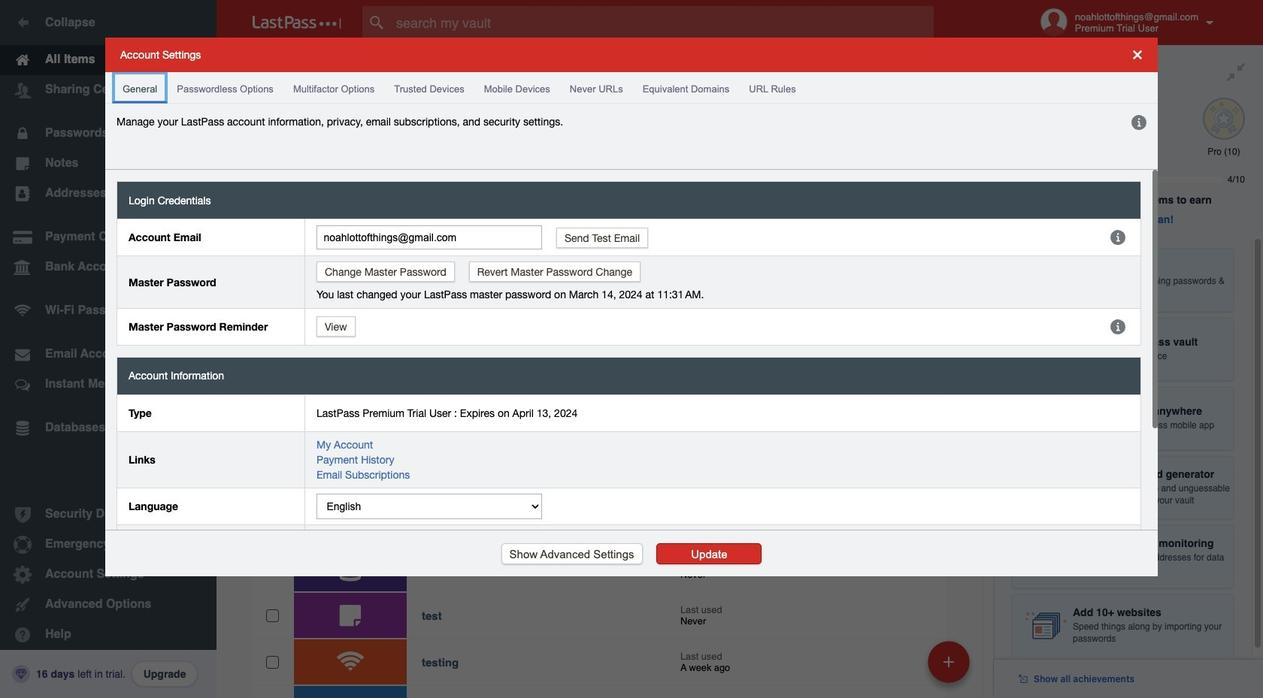 Task type: describe. For each thing, give the bounding box(es) containing it.
search my vault text field
[[362, 6, 963, 39]]

Search search field
[[362, 6, 963, 39]]

main navigation navigation
[[0, 0, 217, 698]]

vault options navigation
[[217, 45, 994, 90]]

new item image
[[944, 657, 954, 667]]



Task type: vqa. For each thing, say whether or not it's contained in the screenshot.
New item navigation
yes



Task type: locate. For each thing, give the bounding box(es) containing it.
new item navigation
[[922, 637, 979, 698]]

lastpass image
[[253, 16, 341, 29]]



